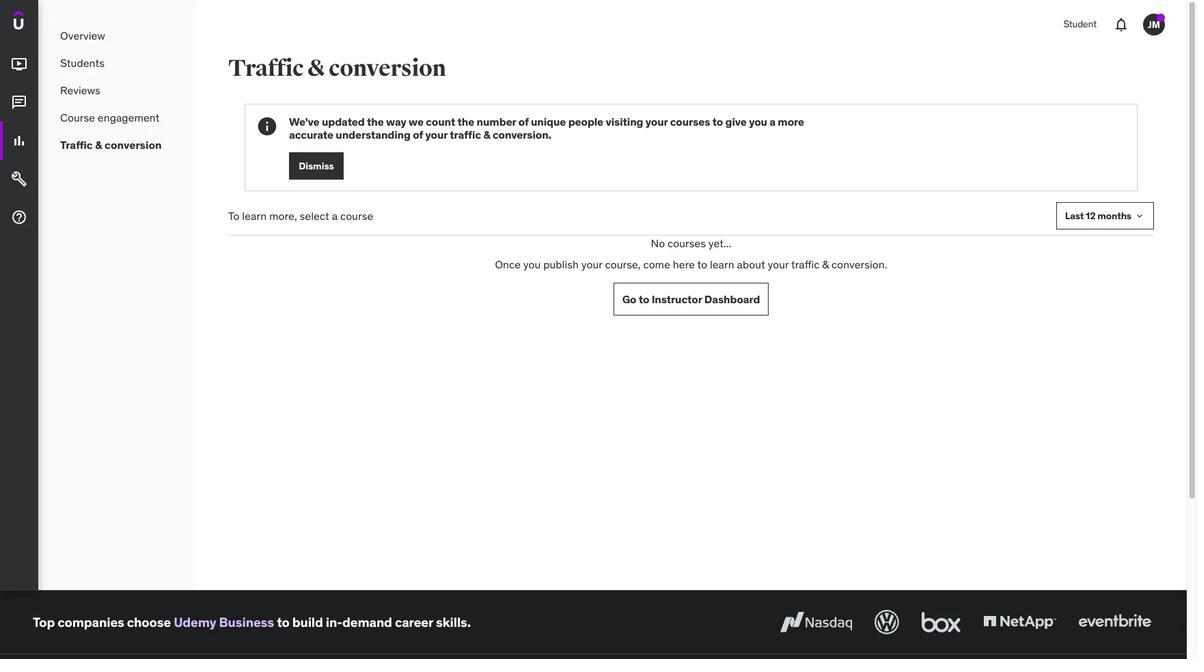 Task type: vqa. For each thing, say whether or not it's contained in the screenshot.
"Student" link
yes



Task type: describe. For each thing, give the bounding box(es) containing it.
count
[[426, 115, 455, 128]]

1 vertical spatial courses
[[668, 237, 706, 250]]

career
[[395, 614, 433, 630]]

overview link
[[38, 22, 195, 49]]

overview
[[60, 29, 105, 42]]

1 medium image from the top
[[11, 56, 27, 73]]

2 medium image from the top
[[11, 133, 27, 149]]

last 12 months
[[1065, 210, 1132, 222]]

last 12 months button
[[1056, 203, 1154, 230]]

your right visiting
[[646, 115, 668, 128]]

student
[[1064, 18, 1097, 30]]

course
[[60, 111, 95, 124]]

conversion. inside the we've updated the way we count the number of unique people visiting your courses to give you a more accurate understanding of your traffic & conversion.
[[493, 128, 551, 142]]

yet...
[[709, 237, 732, 250]]

build
[[292, 614, 323, 630]]

3 medium image from the top
[[11, 209, 27, 226]]

companies
[[58, 614, 124, 630]]

course engagement link
[[38, 104, 195, 131]]

once you publish your course, come here to learn about your traffic & conversion.
[[495, 257, 887, 271]]

come
[[643, 257, 670, 271]]

nasdaq image
[[777, 608, 856, 638]]

conversion inside 'link'
[[105, 138, 162, 152]]

instructor
[[652, 292, 702, 306]]

0 horizontal spatial of
[[413, 128, 423, 142]]

top companies choose udemy business to build in-demand career skills.
[[33, 614, 471, 630]]

students
[[60, 56, 105, 70]]

your right we
[[425, 128, 448, 142]]

dismiss
[[299, 160, 334, 172]]

0 horizontal spatial a
[[332, 209, 338, 223]]

reviews
[[60, 83, 100, 97]]

traffic & conversion inside 'link'
[[60, 138, 162, 152]]

about
[[737, 257, 765, 271]]

to right here
[[697, 257, 707, 271]]

visiting
[[606, 115, 643, 128]]

course,
[[605, 257, 641, 271]]

select
[[300, 209, 329, 223]]

unique
[[531, 115, 566, 128]]

accurate
[[289, 128, 333, 142]]

we
[[409, 115, 424, 128]]

number
[[477, 115, 516, 128]]

udemy
[[174, 614, 216, 630]]

we've updated the way we count the number of unique people visiting your courses to give you a more accurate understanding of your traffic & conversion.
[[289, 115, 804, 142]]

course
[[340, 209, 373, 223]]

courses inside the we've updated the way we count the number of unique people visiting your courses to give you a more accurate understanding of your traffic & conversion.
[[670, 115, 710, 128]]

no
[[651, 237, 665, 250]]

demand
[[342, 614, 392, 630]]

jm link
[[1138, 8, 1171, 41]]

in-
[[326, 614, 342, 630]]

0 horizontal spatial you
[[523, 257, 541, 271]]

1 medium image from the top
[[11, 94, 27, 111]]

more,
[[269, 209, 297, 223]]

traffic inside 'link'
[[60, 138, 93, 152]]

1 horizontal spatial learn
[[710, 257, 734, 271]]

your right publish
[[582, 257, 602, 271]]

1 horizontal spatial traffic & conversion
[[228, 54, 446, 83]]

notifications image
[[1113, 16, 1130, 33]]

xsmall image
[[1134, 211, 1145, 222]]

to left build
[[277, 614, 290, 630]]

give
[[725, 115, 747, 128]]

people
[[568, 115, 603, 128]]

1 vertical spatial conversion.
[[832, 257, 887, 271]]

udemy business link
[[174, 614, 274, 630]]

go to instructor dashboard link
[[613, 283, 769, 316]]

0 vertical spatial traffic
[[228, 54, 304, 83]]

to inside the we've updated the way we count the number of unique people visiting your courses to give you a more accurate understanding of your traffic & conversion.
[[713, 115, 723, 128]]

students link
[[38, 49, 195, 77]]

1 vertical spatial traffic
[[791, 257, 820, 271]]



Task type: locate. For each thing, give the bounding box(es) containing it.
1 vertical spatial medium image
[[11, 171, 27, 187]]

2 vertical spatial medium image
[[11, 209, 27, 226]]

to
[[713, 115, 723, 128], [697, 257, 707, 271], [639, 292, 649, 306], [277, 614, 290, 630]]

traffic & conversion
[[228, 54, 446, 83], [60, 138, 162, 152]]

1 vertical spatial traffic
[[60, 138, 93, 152]]

1 horizontal spatial traffic
[[791, 257, 820, 271]]

conversion
[[329, 54, 446, 83], [105, 138, 162, 152]]

months
[[1098, 210, 1132, 222]]

way
[[386, 115, 406, 128]]

1 horizontal spatial traffic
[[228, 54, 304, 83]]

0 horizontal spatial the
[[367, 115, 384, 128]]

understanding
[[336, 128, 411, 142]]

conversion down engagement
[[105, 138, 162, 152]]

engagement
[[98, 111, 160, 124]]

& inside the traffic & conversion 'link'
[[95, 138, 102, 152]]

skills.
[[436, 614, 471, 630]]

traffic down course
[[60, 138, 93, 152]]

updated
[[322, 115, 365, 128]]

0 vertical spatial traffic
[[450, 128, 481, 142]]

traffic & conversion link
[[38, 131, 195, 159]]

to right go
[[639, 292, 649, 306]]

0 vertical spatial you
[[749, 115, 767, 128]]

0 vertical spatial medium image
[[11, 94, 27, 111]]

1 horizontal spatial the
[[458, 115, 474, 128]]

1 horizontal spatial you
[[749, 115, 767, 128]]

more
[[778, 115, 804, 128]]

you inside the we've updated the way we count the number of unique people visiting your courses to give you a more accurate understanding of your traffic & conversion.
[[749, 115, 767, 128]]

a
[[770, 115, 776, 128], [332, 209, 338, 223]]

once
[[495, 257, 521, 271]]

student link
[[1055, 8, 1105, 41]]

you right give
[[749, 115, 767, 128]]

0 vertical spatial traffic & conversion
[[228, 54, 446, 83]]

1 horizontal spatial conversion.
[[832, 257, 887, 271]]

conversion up way
[[329, 54, 446, 83]]

reviews link
[[38, 77, 195, 104]]

traffic
[[228, 54, 304, 83], [60, 138, 93, 152]]

volkswagen image
[[872, 608, 902, 638]]

top
[[33, 614, 55, 630]]

of left unique
[[518, 115, 529, 128]]

traffic right about
[[791, 257, 820, 271]]

2 the from the left
[[458, 115, 474, 128]]

to learn more, select a course
[[228, 209, 373, 223]]

traffic inside the we've updated the way we count the number of unique people visiting your courses to give you a more accurate understanding of your traffic & conversion.
[[450, 128, 481, 142]]

you right once
[[523, 257, 541, 271]]

a inside the we've updated the way we count the number of unique people visiting your courses to give you a more accurate understanding of your traffic & conversion.
[[770, 115, 776, 128]]

medium image
[[11, 94, 27, 111], [11, 171, 27, 187]]

choose
[[127, 614, 171, 630]]

0 vertical spatial learn
[[242, 209, 267, 223]]

0 vertical spatial conversion
[[329, 54, 446, 83]]

0 horizontal spatial conversion.
[[493, 128, 551, 142]]

dismiss button
[[289, 153, 344, 180]]

a left more
[[770, 115, 776, 128]]

the
[[367, 115, 384, 128], [458, 115, 474, 128]]

0 vertical spatial courses
[[670, 115, 710, 128]]

learn right to
[[242, 209, 267, 223]]

netapp image
[[981, 608, 1059, 638]]

0 horizontal spatial traffic
[[60, 138, 93, 152]]

1 vertical spatial learn
[[710, 257, 734, 271]]

courses up here
[[668, 237, 706, 250]]

a right 'select'
[[332, 209, 338, 223]]

0 horizontal spatial learn
[[242, 209, 267, 223]]

no courses yet...
[[651, 237, 732, 250]]

go to instructor dashboard
[[622, 292, 760, 306]]

0 horizontal spatial conversion
[[105, 138, 162, 152]]

eventbrite image
[[1076, 608, 1154, 638]]

dashboard
[[704, 292, 760, 306]]

0 vertical spatial medium image
[[11, 56, 27, 73]]

box image
[[918, 608, 964, 638]]

0 horizontal spatial traffic
[[450, 128, 481, 142]]

learn
[[242, 209, 267, 223], [710, 257, 734, 271]]

1 the from the left
[[367, 115, 384, 128]]

to left give
[[713, 115, 723, 128]]

we've
[[289, 115, 320, 128]]

course engagement
[[60, 111, 160, 124]]

traffic & conversion down course engagement
[[60, 138, 162, 152]]

traffic & conversion up updated
[[228, 54, 446, 83]]

udemy image
[[14, 11, 76, 34]]

business
[[219, 614, 274, 630]]

jm
[[1148, 18, 1160, 30]]

courses
[[670, 115, 710, 128], [668, 237, 706, 250]]

of right way
[[413, 128, 423, 142]]

publish
[[543, 257, 579, 271]]

&
[[308, 54, 325, 83], [483, 128, 490, 142], [95, 138, 102, 152], [822, 257, 829, 271]]

go
[[622, 292, 637, 306]]

the left way
[[367, 115, 384, 128]]

12
[[1086, 210, 1096, 222]]

the right the count
[[458, 115, 474, 128]]

0 horizontal spatial traffic & conversion
[[60, 138, 162, 152]]

learn down yet...
[[710, 257, 734, 271]]

your
[[646, 115, 668, 128], [425, 128, 448, 142], [582, 257, 602, 271], [768, 257, 789, 271]]

2 medium image from the top
[[11, 171, 27, 187]]

1 vertical spatial traffic & conversion
[[60, 138, 162, 152]]

medium image
[[11, 56, 27, 73], [11, 133, 27, 149], [11, 209, 27, 226]]

1 vertical spatial medium image
[[11, 133, 27, 149]]

of
[[518, 115, 529, 128], [413, 128, 423, 142]]

1 vertical spatial you
[[523, 257, 541, 271]]

conversion.
[[493, 128, 551, 142], [832, 257, 887, 271]]

you
[[749, 115, 767, 128], [523, 257, 541, 271]]

0 vertical spatial conversion.
[[493, 128, 551, 142]]

1 horizontal spatial of
[[518, 115, 529, 128]]

1 vertical spatial conversion
[[105, 138, 162, 152]]

traffic up we've
[[228, 54, 304, 83]]

to
[[228, 209, 240, 223]]

your right about
[[768, 257, 789, 271]]

1 vertical spatial a
[[332, 209, 338, 223]]

courses left give
[[670, 115, 710, 128]]

1 horizontal spatial conversion
[[329, 54, 446, 83]]

here
[[673, 257, 695, 271]]

1 horizontal spatial a
[[770, 115, 776, 128]]

last
[[1065, 210, 1084, 222]]

& inside the we've updated the way we count the number of unique people visiting your courses to give you a more accurate understanding of your traffic & conversion.
[[483, 128, 490, 142]]

traffic
[[450, 128, 481, 142], [791, 257, 820, 271]]

you have alerts image
[[1157, 14, 1165, 22]]

0 vertical spatial a
[[770, 115, 776, 128]]

traffic right we
[[450, 128, 481, 142]]



